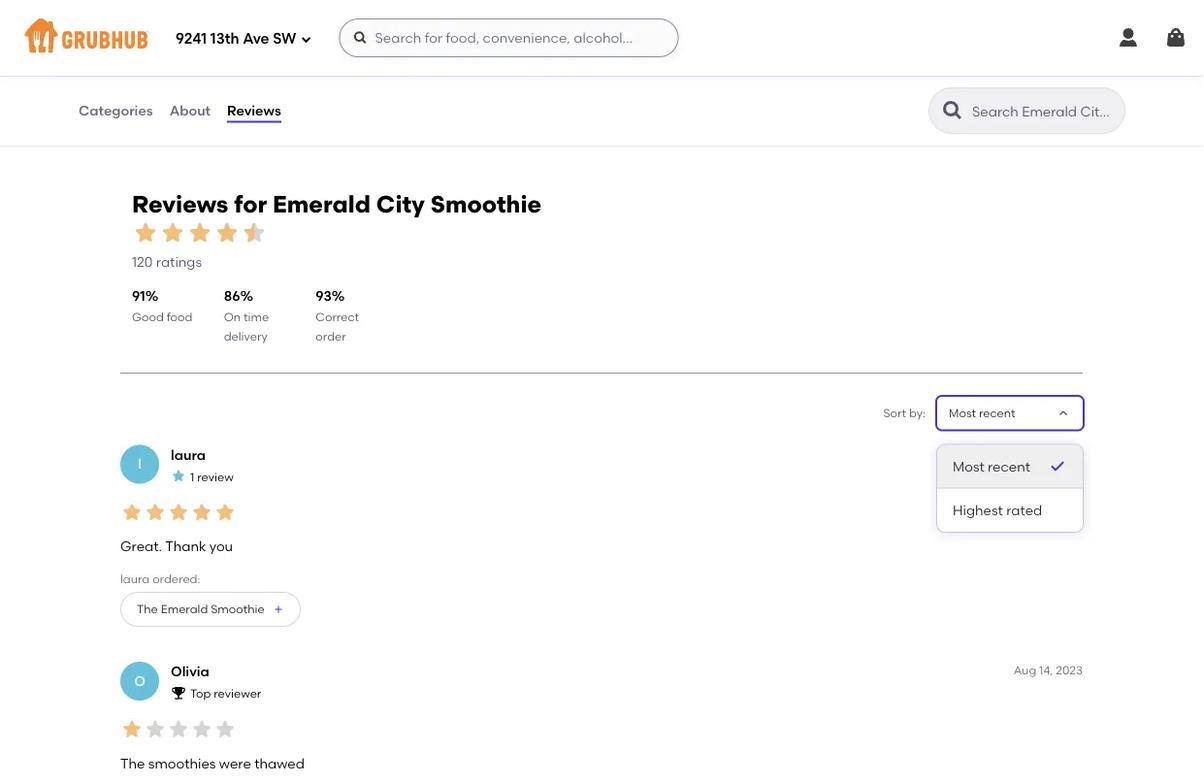 Task type: locate. For each thing, give the bounding box(es) containing it.
reviews for reviews
[[227, 102, 281, 119]]

ago
[[1061, 446, 1083, 460]]

0 horizontal spatial smoothie
[[211, 602, 265, 616]]

2023
[[1056, 663, 1083, 677]]

o
[[134, 673, 145, 689]]

Sort by: field
[[949, 405, 1016, 422]]

0 horizontal spatial ratings
[[156, 253, 202, 270]]

0 horizontal spatial emerald
[[161, 602, 208, 616]]

reviews for reviews for emerald city smoothie
[[132, 190, 228, 218]]

2 horizontal spatial delivery
[[482, 41, 526, 55]]

svg image
[[1117, 26, 1141, 50], [1165, 26, 1188, 50], [353, 30, 368, 46]]

1 horizontal spatial emerald
[[273, 190, 371, 218]]

most
[[949, 406, 977, 420], [953, 458, 985, 474]]

the down laura ordered: on the bottom
[[137, 602, 158, 616]]

0 horizontal spatial svg image
[[353, 30, 368, 46]]

most recent
[[949, 406, 1016, 420], [953, 458, 1031, 474]]

0 vertical spatial smoothie
[[431, 190, 542, 218]]

91 good food
[[132, 288, 193, 324]]

1 horizontal spatial delivery
[[224, 329, 268, 343]]

about button
[[169, 76, 212, 146]]

delivery
[[137, 41, 181, 55], [482, 41, 526, 55], [224, 329, 268, 343]]

for
[[234, 190, 267, 218]]

most recent up highest rated
[[953, 458, 1031, 474]]

emerald right for
[[273, 190, 371, 218]]

laura
[[171, 446, 206, 463], [120, 572, 150, 586]]

min inside 30–45 min $5.49 delivery
[[143, 24, 164, 38]]

ratings right "184"
[[705, 45, 751, 61]]

ratings right 11
[[358, 45, 404, 61]]

the for the emerald smoothie
[[137, 602, 158, 616]]

reviews for emerald city smoothie
[[132, 190, 542, 218]]

the emerald smoothie button
[[120, 592, 301, 627]]

most right 'by:'
[[949, 406, 977, 420]]

93 correct order
[[316, 288, 359, 343]]

search icon image
[[942, 99, 965, 122]]

1 min from the left
[[143, 24, 164, 38]]

1 vertical spatial smoothie
[[211, 602, 265, 616]]

min
[[143, 24, 164, 38], [490, 24, 511, 38]]

Search for food, convenience, alcohol... search field
[[339, 18, 679, 57]]

emerald
[[273, 190, 371, 218], [161, 602, 208, 616]]

reviewer
[[214, 687, 261, 701]]

reviews
[[227, 102, 281, 119], [132, 190, 228, 218]]

delivery down time
[[224, 329, 268, 343]]

0 horizontal spatial delivery
[[137, 41, 181, 55]]

rated
[[1007, 502, 1043, 518]]

order
[[316, 329, 346, 343]]

0 vertical spatial reviews
[[227, 102, 281, 119]]

ratings for 184 ratings
[[705, 45, 751, 61]]

0 vertical spatial emerald
[[273, 190, 371, 218]]

1 horizontal spatial laura
[[171, 446, 206, 463]]

laura up "1"
[[171, 446, 206, 463]]

the left smoothies
[[120, 755, 145, 772]]

0 vertical spatial recent
[[979, 406, 1016, 420]]

min right 35–50
[[490, 24, 511, 38]]

delivery for 30–45
[[137, 41, 181, 55]]

top reviewer
[[190, 687, 261, 701]]

smoothie right city
[[431, 190, 542, 218]]

smoothie
[[431, 190, 542, 218], [211, 602, 265, 616]]

min inside the 35–50 min $7.49 delivery
[[490, 24, 511, 38]]

ratings
[[358, 45, 404, 61], [705, 45, 751, 61], [156, 253, 202, 270]]

recent up 2
[[979, 406, 1016, 420]]

recent inside field
[[979, 406, 1016, 420]]

1 vertical spatial recent
[[988, 458, 1031, 474]]

120
[[132, 253, 153, 270]]

184 ratings
[[681, 45, 751, 61]]

delivery inside the 35–50 min $7.49 delivery
[[482, 41, 526, 55]]

91
[[132, 288, 145, 305]]

laura down great.
[[120, 572, 150, 586]]

great. thank you
[[120, 538, 233, 555]]

recent inside option
[[988, 458, 1031, 474]]

0 vertical spatial the
[[137, 602, 158, 616]]

caret down icon image
[[1056, 405, 1072, 421]]

delivery inside 30–45 min $5.49 delivery
[[137, 41, 181, 55]]

reviews inside button
[[227, 102, 281, 119]]

the inside button
[[137, 602, 158, 616]]

0 horizontal spatial laura
[[120, 572, 150, 586]]

0 vertical spatial most
[[949, 406, 977, 420]]

1 vertical spatial emerald
[[161, 602, 208, 616]]

recent
[[979, 406, 1016, 420], [988, 458, 1031, 474]]

most up "highest" at the right
[[953, 458, 985, 474]]

most inside option
[[953, 458, 985, 474]]

by:
[[909, 406, 926, 420]]

1 vertical spatial most
[[953, 458, 985, 474]]

reviews up 120 ratings
[[132, 190, 228, 218]]

smoothie left plus icon
[[211, 602, 265, 616]]

1 vertical spatial reviews
[[132, 190, 228, 218]]

the
[[137, 602, 158, 616], [120, 755, 145, 772]]

184
[[681, 45, 702, 61]]

recent up highest rated
[[988, 458, 1031, 474]]

emerald down ordered:
[[161, 602, 208, 616]]

1 vertical spatial most recent
[[953, 458, 1031, 474]]

$7.49
[[453, 41, 479, 55]]

aug 14, 2023
[[1014, 663, 1083, 677]]

star icon image
[[326, 23, 342, 39], [342, 23, 358, 39], [358, 23, 373, 39], [373, 23, 389, 39], [373, 23, 389, 39], [389, 23, 404, 39], [673, 23, 689, 39], [132, 219, 159, 247], [159, 219, 186, 247], [186, 219, 214, 247], [214, 219, 241, 247], [241, 219, 268, 247], [241, 219, 268, 247], [171, 468, 186, 484], [120, 501, 144, 524], [144, 501, 167, 524], [167, 501, 190, 524], [190, 501, 214, 524], [214, 501, 237, 524], [120, 718, 144, 741], [144, 718, 167, 741], [167, 718, 190, 741], [190, 718, 214, 741], [214, 718, 237, 741]]

time
[[244, 309, 269, 324]]

min right 30–45
[[143, 24, 164, 38]]

ratings for 120 ratings
[[156, 253, 202, 270]]

2 horizontal spatial ratings
[[705, 45, 751, 61]]

0 horizontal spatial min
[[143, 24, 164, 38]]

1 horizontal spatial min
[[490, 24, 511, 38]]

9241
[[176, 30, 207, 48]]

min for 11 ratings
[[143, 24, 164, 38]]

reviews right about
[[227, 102, 281, 119]]

1 horizontal spatial svg image
[[1117, 26, 1141, 50]]

ratings right 120
[[156, 253, 202, 270]]

0 vertical spatial laura
[[171, 446, 206, 463]]

delivery right $7.49
[[482, 41, 526, 55]]

main navigation navigation
[[0, 0, 1204, 76]]

thawed
[[254, 755, 305, 772]]

1 horizontal spatial smoothie
[[431, 190, 542, 218]]

were
[[219, 755, 251, 772]]

olivia
[[171, 663, 210, 680]]

highest rated
[[953, 502, 1043, 518]]

categories
[[79, 102, 153, 119]]

30–45 min $5.49 delivery
[[106, 24, 181, 55]]

11
[[345, 45, 355, 61]]

1 vertical spatial the
[[120, 755, 145, 772]]

most recent up 2
[[949, 406, 1016, 420]]

good
[[132, 309, 164, 324]]

1 vertical spatial laura
[[120, 572, 150, 586]]

most recent inside option
[[953, 458, 1031, 474]]

delivery inside 86 on time delivery
[[224, 329, 268, 343]]

2 min from the left
[[490, 24, 511, 38]]

1 horizontal spatial ratings
[[358, 45, 404, 61]]

emerald inside button
[[161, 602, 208, 616]]

delivery right $5.49
[[137, 41, 181, 55]]

check icon image
[[1048, 457, 1068, 476]]



Task type: vqa. For each thing, say whether or not it's contained in the screenshot.
bottom in
no



Task type: describe. For each thing, give the bounding box(es) containing it.
laura for laura ordered:
[[120, 572, 150, 586]]

about
[[170, 102, 211, 119]]

smoothies
[[148, 755, 216, 772]]

35–50 min $7.49 delivery
[[453, 24, 526, 55]]

14,
[[1040, 663, 1054, 677]]

2
[[1014, 446, 1020, 460]]

ordered:
[[153, 572, 200, 586]]

aug
[[1014, 663, 1037, 677]]

trophy icon image
[[171, 685, 186, 701]]

2 horizontal spatial svg image
[[1165, 26, 1188, 50]]

most inside field
[[949, 406, 977, 420]]

35–50
[[453, 24, 487, 38]]

thank
[[165, 538, 206, 555]]

plus icon image
[[273, 604, 284, 615]]

min for 184 ratings
[[490, 24, 511, 38]]

on
[[224, 309, 241, 324]]

sort by:
[[884, 406, 926, 420]]

Search Emerald City Smoothie search field
[[971, 102, 1119, 120]]

l
[[138, 456, 142, 472]]

1 review
[[190, 470, 234, 484]]

review
[[197, 470, 234, 484]]

93
[[316, 288, 332, 305]]

30–45
[[106, 24, 140, 38]]

categories button
[[78, 76, 154, 146]]

great.
[[120, 538, 162, 555]]

ave
[[243, 30, 269, 48]]

0 vertical spatial most recent
[[949, 406, 1016, 420]]

you
[[209, 538, 233, 555]]

9241 13th ave sw
[[176, 30, 297, 48]]

reviews button
[[226, 76, 282, 146]]

sw
[[273, 30, 297, 48]]

laura ordered:
[[120, 572, 200, 586]]

delivery for 86
[[224, 329, 268, 343]]

1
[[190, 470, 194, 484]]

delivery for 35–50
[[482, 41, 526, 55]]

food
[[167, 309, 193, 324]]

highest
[[953, 502, 1003, 518]]

laura for laura
[[171, 446, 206, 463]]

86
[[224, 288, 240, 305]]

smoothie inside button
[[211, 602, 265, 616]]

most recent option
[[938, 445, 1083, 489]]

the for the smoothies were thawed
[[120, 755, 145, 772]]

11 ratings
[[345, 45, 404, 61]]

86 on time delivery
[[224, 288, 269, 343]]

sort
[[884, 406, 907, 420]]

top
[[190, 687, 211, 701]]

svg image
[[300, 33, 312, 45]]

$5.49
[[106, 41, 135, 55]]

2 weeks ago
[[1014, 446, 1083, 460]]

120 ratings
[[132, 253, 202, 270]]

13th
[[210, 30, 239, 48]]

weeks
[[1023, 446, 1058, 460]]

ratings for 11 ratings
[[358, 45, 404, 61]]

the emerald smoothie
[[137, 602, 265, 616]]

correct
[[316, 309, 359, 324]]

the smoothies were thawed
[[120, 755, 305, 772]]

city
[[376, 190, 425, 218]]



